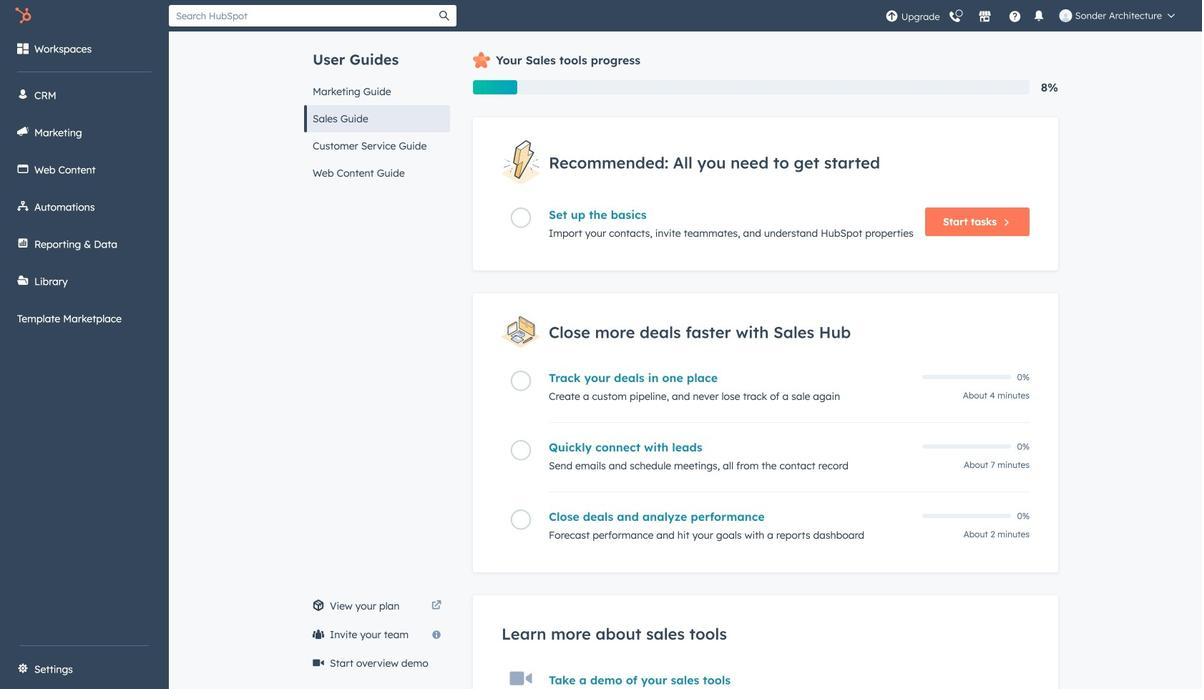 Task type: vqa. For each thing, say whether or not it's contained in the screenshot.
John Smith image
no



Task type: describe. For each thing, give the bounding box(es) containing it.
1 link opens in a new window image from the top
[[431, 597, 441, 615]]

2 link opens in a new window image from the top
[[431, 601, 441, 611]]

1 horizontal spatial menu
[[884, 0, 1185, 31]]



Task type: locate. For each thing, give the bounding box(es) containing it.
tim s image
[[1059, 9, 1072, 22]]

menu
[[884, 0, 1185, 31], [0, 31, 169, 625]]

progress bar
[[473, 80, 517, 94]]

marketplaces image
[[979, 11, 992, 24]]

link opens in a new window image
[[431, 597, 441, 615], [431, 601, 441, 611]]

user guides element
[[304, 31, 450, 187]]

0 horizontal spatial menu
[[0, 31, 169, 625]]

Search HubSpot search field
[[169, 5, 432, 26]]



